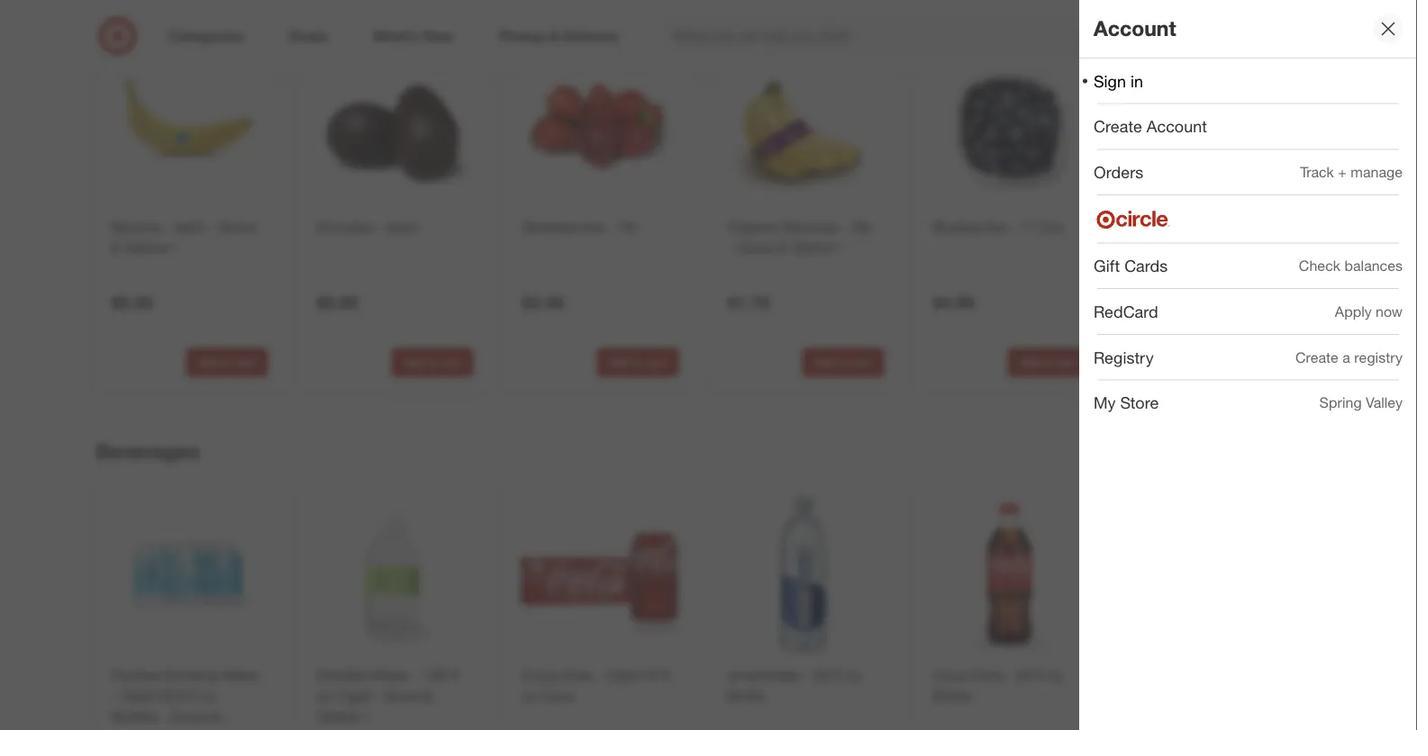 Task type: describe. For each thing, give the bounding box(es) containing it.
gift cards
[[1094, 256, 1168, 276]]

add to cart button for $4.99
[[1008, 348, 1090, 377]]

track
[[1301, 163, 1334, 181]]

water inside distilled water - 128 fl oz (1gal) - good & gather™
[[372, 667, 410, 685]]

avocado
[[317, 218, 373, 236]]

organic
[[728, 218, 778, 236]]

distilled water - 128 fl oz (1gal) - good & gather™ link
[[317, 666, 470, 728]]

check balances
[[1299, 257, 1403, 275]]

add for $4.99
[[1020, 356, 1040, 369]]

to for $0.95
[[427, 356, 437, 369]]

registry
[[1094, 348, 1154, 367]]

avocado - each
[[317, 218, 418, 236]]

coca-cola - 12pk/12 fl oz cans link
[[522, 666, 675, 707]]

add to cart button for $0.25
[[186, 348, 268, 377]]

to for $3.49
[[632, 356, 643, 369]]

strawberries - 1lb
[[522, 218, 637, 236]]

track + manage
[[1301, 163, 1403, 181]]

12pk/12
[[605, 667, 658, 685]]

add to cart for $1.79
[[814, 356, 872, 369]]

+
[[1338, 163, 1347, 181]]

coca- for cans
[[522, 667, 562, 685]]

$1.79
[[728, 292, 769, 313]]

good inside purified drinking water - 24pk/16.9 fl oz bottles - good & gather™
[[171, 709, 207, 726]]

bottle inside coca-cola - 20 fl oz bottle
[[933, 688, 971, 706]]

11.2oz
[[1021, 218, 1064, 236]]

create account
[[1094, 117, 1207, 136]]

$3.49
[[522, 292, 564, 313]]

- inside coca-cola - 12pk/12 fl oz cans
[[596, 667, 601, 685]]

distilled water - 128 fl oz (1gal) - good & gather™
[[317, 667, 459, 726]]

organic bananas - 2lb - good & gather™
[[728, 218, 872, 256]]

apply
[[1335, 303, 1372, 320]]

sign
[[1094, 71, 1126, 91]]

add to cart for $3.49
[[609, 356, 667, 369]]

20 inside coca-cola - 20 fl oz bottle
[[1016, 667, 1032, 685]]

balances
[[1345, 257, 1403, 275]]

add for $0.25
[[198, 356, 219, 369]]

smartwater - 20 fl oz bottle
[[728, 667, 861, 706]]

lemon - each
[[1138, 218, 1228, 236]]

oz for coca-cola - 20 fl oz bottle
[[1048, 667, 1063, 685]]

0 vertical spatial account
[[1094, 16, 1176, 41]]

1lb
[[617, 218, 637, 236]]

fl inside smartwater - 20 fl oz bottle
[[834, 667, 842, 685]]

cart for $0.95
[[440, 356, 461, 369]]

gather™ inside organic bananas - 2lb - good & gather™
[[791, 239, 843, 256]]

registry
[[1354, 349, 1403, 366]]

2lb
[[852, 218, 872, 236]]

oz for coca-cola - 12pk/12 fl oz cans
[[522, 688, 537, 706]]

water inside purified drinking water - 24pk/16.9 fl oz bottles - good & gather™
[[222, 667, 260, 685]]

to for $1.79
[[838, 356, 848, 369]]

redcard
[[1094, 302, 1159, 321]]

my store
[[1094, 393, 1159, 413]]

now
[[1376, 303, 1403, 320]]

search button
[[1099, 16, 1142, 59]]

add for $0.95
[[403, 356, 424, 369]]

- inside coca-cola - 20 fl oz bottle
[[1007, 667, 1012, 685]]

coca- for bottle
[[933, 667, 973, 685]]

to for $4.99
[[1043, 356, 1054, 369]]

purified drinking water - 24pk/16.9 fl oz bottles - good & gather™ link
[[111, 666, 264, 731]]

cola for cans
[[562, 667, 592, 685]]

add to cart button for $1.79
[[802, 348, 884, 377]]

valley
[[1366, 394, 1403, 412]]

& inside distilled water - 128 fl oz (1gal) - good & gather™
[[425, 688, 434, 706]]

a
[[1343, 349, 1350, 366]]

purified
[[111, 667, 161, 685]]

purified drinking water - 24pk/16.9 fl oz bottles - good & gather™
[[111, 667, 260, 731]]

bottles
[[111, 709, 157, 726]]

cart for $4.99
[[1057, 356, 1078, 369]]

128
[[423, 667, 447, 685]]

store
[[1121, 393, 1159, 413]]

coca-cola - 20 fl oz bottle
[[933, 667, 1063, 706]]

oz inside purified drinking water - 24pk/16.9 fl oz bottles - good & gather™
[[201, 688, 216, 706]]

& inside purified drinking water - 24pk/16.9 fl oz bottles - good & gather™
[[211, 709, 220, 726]]

$0.25
[[111, 292, 153, 313]]

cans
[[541, 688, 574, 706]]



Task type: vqa. For each thing, say whether or not it's contained in the screenshot.


Task type: locate. For each thing, give the bounding box(es) containing it.
5 cart from the left
[[1057, 356, 1078, 369]]

2 cart from the left
[[440, 356, 461, 369]]

sign in link
[[1079, 59, 1417, 103]]

gather™ down "bananas" at the right of the page
[[791, 239, 843, 256]]

& inside banana - each - good & gather™
[[111, 239, 120, 256]]

blueberries - 11.2oz
[[933, 218, 1064, 236]]

3 each from the left
[[1196, 218, 1228, 236]]

2 to from the left
[[427, 356, 437, 369]]

good inside banana - each - good & gather™
[[219, 218, 255, 236]]

spring
[[1320, 394, 1362, 412]]

$0.95
[[317, 292, 358, 313]]

1 to from the left
[[222, 356, 232, 369]]

- inside smartwater - 20 fl oz bottle
[[805, 667, 810, 685]]

each right 'avocado'
[[387, 218, 418, 236]]

0 horizontal spatial each
[[174, 218, 205, 236]]

distilled
[[317, 667, 368, 685]]

3 add to cart from the left
[[609, 356, 667, 369]]

each for $0.69
[[1196, 218, 1228, 236]]

cart
[[235, 356, 256, 369], [440, 356, 461, 369], [646, 356, 667, 369], [851, 356, 872, 369], [1057, 356, 1078, 369]]

smartwater - 20 fl oz bottle link
[[728, 666, 881, 707]]

add for $1.79
[[814, 356, 835, 369]]

& inside organic bananas - 2lb - good & gather™
[[778, 239, 787, 256]]

purified drinking water - 24pk/16.9 fl oz bottles - good & gather™ image
[[108, 495, 268, 655], [108, 495, 268, 655]]

(1gal)
[[336, 688, 371, 706]]

apply now
[[1335, 303, 1403, 320]]

1 each from the left
[[174, 218, 205, 236]]

create down the sign in
[[1094, 117, 1142, 136]]

to
[[222, 356, 232, 369], [427, 356, 437, 369], [632, 356, 643, 369], [838, 356, 848, 369], [1043, 356, 1054, 369]]

add to cart button for $3.49
[[597, 348, 679, 377]]

2 add from the left
[[403, 356, 424, 369]]

spring valley
[[1320, 394, 1403, 412]]

oz for distilled water - 128 fl oz (1gal) - good & gather™
[[317, 688, 332, 706]]

1 cola from the left
[[562, 667, 592, 685]]

each right banana at top left
[[174, 218, 205, 236]]

oz inside coca-cola - 20 fl oz bottle
[[1048, 667, 1063, 685]]

1 20 from the left
[[814, 667, 830, 685]]

add for $3.49
[[609, 356, 629, 369]]

cards
[[1125, 256, 1168, 276]]

1 water from the left
[[222, 667, 260, 685]]

0 vertical spatial create
[[1094, 117, 1142, 136]]

blueberries
[[933, 218, 1007, 236]]

1 vertical spatial create
[[1296, 349, 1339, 366]]

coca-cola - 12pk/12 fl oz cans
[[522, 667, 670, 706]]

banana - each - good & gather™ link
[[111, 217, 264, 258]]

drinking
[[165, 667, 218, 685]]

2 horizontal spatial each
[[1196, 218, 1228, 236]]

2 20 from the left
[[1016, 667, 1032, 685]]

create for create a registry
[[1296, 349, 1339, 366]]

sign in
[[1094, 71, 1143, 91]]

oz inside coca-cola - 12pk/12 fl oz cans
[[522, 688, 537, 706]]

gather™ inside banana - each - good & gather™
[[124, 239, 177, 256]]

-
[[164, 218, 170, 236], [209, 218, 215, 236], [377, 218, 383, 236], [608, 218, 613, 236], [843, 218, 848, 236], [1011, 218, 1017, 236], [1187, 218, 1192, 236], [728, 239, 733, 256], [414, 667, 419, 685], [596, 667, 601, 685], [805, 667, 810, 685], [1007, 667, 1012, 685], [111, 688, 117, 706], [375, 688, 380, 706], [161, 709, 167, 726]]

organic bananas - 2lb - good & gather™ image
[[724, 46, 884, 206], [724, 46, 884, 206]]

20
[[814, 667, 830, 685], [1016, 667, 1032, 685]]

account dialog
[[1079, 0, 1417, 731]]

create
[[1094, 117, 1142, 136], [1296, 349, 1339, 366]]

1 horizontal spatial bottle
[[933, 688, 971, 706]]

gift
[[1094, 256, 1120, 276]]

check
[[1299, 257, 1341, 275]]

bottle inside smartwater - 20 fl oz bottle
[[728, 688, 766, 706]]

2 add to cart from the left
[[403, 356, 461, 369]]

blueberries - 11.2oz image
[[929, 46, 1090, 206], [929, 46, 1090, 206]]

20 inside smartwater - 20 fl oz bottle
[[814, 667, 830, 685]]

cart for $3.49
[[646, 356, 667, 369]]

smartwater - 20 fl oz bottle image
[[724, 495, 884, 655], [724, 495, 884, 655]]

0 horizontal spatial 20
[[814, 667, 830, 685]]

oz
[[846, 667, 861, 685], [1048, 667, 1063, 685], [201, 688, 216, 706], [317, 688, 332, 706], [522, 688, 537, 706]]

account
[[1094, 16, 1176, 41], [1147, 117, 1207, 136]]

coca-cola - 20 fl oz bottle link
[[933, 666, 1086, 707]]

create for create account
[[1094, 117, 1142, 136]]

banana - each - good & gather™
[[111, 218, 255, 256]]

1 horizontal spatial coca-
[[933, 667, 973, 685]]

manage
[[1351, 163, 1403, 181]]

1 cart from the left
[[235, 356, 256, 369]]

5 add to cart button from the left
[[1008, 348, 1090, 377]]

3 cart from the left
[[646, 356, 667, 369]]

& down the '128'
[[425, 688, 434, 706]]

4 cart from the left
[[851, 356, 872, 369]]

fl inside purified drinking water - 24pk/16.9 fl oz bottles - good & gather™
[[190, 688, 197, 706]]

5 to from the left
[[1043, 356, 1054, 369]]

bananas
[[782, 218, 839, 236]]

create a registry
[[1296, 349, 1403, 366]]

avocado - each link
[[317, 217, 470, 237]]

add to cart for $0.25
[[198, 356, 256, 369]]

0 horizontal spatial bottle
[[728, 688, 766, 706]]

my
[[1094, 393, 1116, 413]]

&
[[111, 239, 120, 256], [778, 239, 787, 256], [425, 688, 434, 706], [211, 709, 220, 726]]

1 horizontal spatial 20
[[1016, 667, 1032, 685]]

coca- inside coca-cola - 12pk/12 fl oz cans
[[522, 667, 562, 685]]

1 add to cart from the left
[[198, 356, 256, 369]]

gather™ inside purified drinking water - 24pk/16.9 fl oz bottles - good & gather™
[[111, 729, 164, 731]]

each for $0.25
[[174, 218, 205, 236]]

gather™ down banana at top left
[[124, 239, 177, 256]]

coca-
[[522, 667, 562, 685], [933, 667, 973, 685]]

5 add from the left
[[1020, 356, 1040, 369]]

strawberries - 1lb link
[[522, 217, 675, 237]]

oz inside smartwater - 20 fl oz bottle
[[846, 667, 861, 685]]

2 bottle from the left
[[933, 688, 971, 706]]

1 vertical spatial account
[[1147, 117, 1207, 136]]

1 horizontal spatial cola
[[973, 667, 1003, 685]]

fl for coca-cola - 20 fl oz bottle
[[1036, 667, 1044, 685]]

& down "bananas" at the right of the page
[[778, 239, 787, 256]]

add to cart
[[198, 356, 256, 369], [403, 356, 461, 369], [609, 356, 667, 369], [814, 356, 872, 369], [1020, 356, 1078, 369]]

fl for distilled water - 128 fl oz (1gal) - good & gather™
[[451, 667, 459, 685]]

water right drinking
[[222, 667, 260, 685]]

2 each from the left
[[387, 218, 418, 236]]

oz inside distilled water - 128 fl oz (1gal) - good & gather™
[[317, 688, 332, 706]]

good
[[219, 218, 255, 236], [737, 239, 774, 256], [384, 688, 421, 706], [171, 709, 207, 726]]

2 water from the left
[[372, 667, 410, 685]]

create left a
[[1296, 349, 1339, 366]]

coca-cola - 12pk/12 fl oz cans image
[[519, 495, 679, 655], [519, 495, 679, 655]]

24pk/16.9
[[121, 688, 186, 706]]

each for $0.95
[[387, 218, 418, 236]]

blueberries - 11.2oz link
[[933, 217, 1086, 237]]

good inside distilled water - 128 fl oz (1gal) - good & gather™
[[384, 688, 421, 706]]

1 add to cart button from the left
[[186, 348, 268, 377]]

2 add to cart button from the left
[[391, 348, 473, 377]]

3 add to cart button from the left
[[597, 348, 679, 377]]

add to cart button for $0.95
[[391, 348, 473, 377]]

distilled water - 128 fl oz (1gal) - good & gather™ image
[[313, 495, 473, 655], [313, 495, 473, 655]]

1 horizontal spatial create
[[1296, 349, 1339, 366]]

$0.69
[[1138, 292, 1180, 313]]

cola inside coca-cola - 12pk/12 fl oz cans
[[562, 667, 592, 685]]

4 add to cart button from the left
[[802, 348, 884, 377]]

5 add to cart from the left
[[1020, 356, 1078, 369]]

avocado - each image
[[313, 46, 473, 206], [313, 46, 473, 206]]

coca-cola - 20 fl oz bottle image
[[929, 495, 1090, 655], [929, 495, 1090, 655]]

cart for $0.25
[[235, 356, 256, 369]]

smartwater
[[728, 667, 801, 685]]

1 coca- from the left
[[522, 667, 562, 685]]

in
[[1131, 71, 1143, 91]]

4 to from the left
[[838, 356, 848, 369]]

coca- inside coca-cola - 20 fl oz bottle
[[933, 667, 973, 685]]

organic bananas - 2lb - good & gather™ link
[[728, 217, 881, 258]]

good inside organic bananas - 2lb - good & gather™
[[737, 239, 774, 256]]

water left the '128'
[[372, 667, 410, 685]]

0 horizontal spatial cola
[[562, 667, 592, 685]]

gather™ down (1gal)
[[317, 709, 369, 726]]

3 to from the left
[[632, 356, 643, 369]]

beverages
[[96, 439, 200, 464]]

to for $0.25
[[222, 356, 232, 369]]

3 add from the left
[[609, 356, 629, 369]]

4 add from the left
[[814, 356, 835, 369]]

fl inside distilled water - 128 fl oz (1gal) - good & gather™
[[451, 667, 459, 685]]

cola
[[562, 667, 592, 685], [973, 667, 1003, 685]]

0 horizontal spatial coca-
[[522, 667, 562, 685]]

add to cart button
[[186, 348, 268, 377], [391, 348, 473, 377], [597, 348, 679, 377], [802, 348, 884, 377], [1008, 348, 1090, 377]]

$4.99
[[933, 292, 975, 313]]

banana - each - good & gather™ image
[[108, 46, 268, 206], [108, 46, 268, 206]]

cola for bottle
[[973, 667, 1003, 685]]

gather™
[[124, 239, 177, 256], [791, 239, 843, 256], [317, 709, 369, 726], [111, 729, 164, 731]]

search
[[1099, 29, 1142, 46]]

What can we help you find? suggestions appear below search field
[[663, 16, 1111, 56]]

1 horizontal spatial each
[[387, 218, 418, 236]]

fl
[[451, 667, 459, 685], [662, 667, 670, 685], [834, 667, 842, 685], [1036, 667, 1044, 685], [190, 688, 197, 706]]

water
[[222, 667, 260, 685], [372, 667, 410, 685]]

banana
[[111, 218, 160, 236]]

add
[[198, 356, 219, 369], [403, 356, 424, 369], [609, 356, 629, 369], [814, 356, 835, 369], [1020, 356, 1040, 369]]

gather™ down bottles
[[111, 729, 164, 731]]

strawberries
[[522, 218, 604, 236]]

strawberries - 1lb image
[[519, 46, 679, 206], [519, 46, 679, 206]]

lemon
[[1138, 218, 1183, 236]]

2 cola from the left
[[973, 667, 1003, 685]]

lemon - each link
[[1138, 217, 1292, 237]]

2 coca- from the left
[[933, 667, 973, 685]]

add to cart for $4.99
[[1020, 356, 1078, 369]]

1 horizontal spatial water
[[372, 667, 410, 685]]

cola inside coca-cola - 20 fl oz bottle
[[973, 667, 1003, 685]]

& down banana at top left
[[111, 239, 120, 256]]

fl inside coca-cola - 20 fl oz bottle
[[1036, 667, 1044, 685]]

account inside create account link
[[1147, 117, 1207, 136]]

create account link
[[1079, 104, 1417, 149]]

bottle
[[728, 688, 766, 706], [933, 688, 971, 706]]

gather™ inside distilled water - 128 fl oz (1gal) - good & gather™
[[317, 709, 369, 726]]

fl for coca-cola - 12pk/12 fl oz cans
[[662, 667, 670, 685]]

orders
[[1094, 163, 1144, 182]]

each inside banana - each - good & gather™
[[174, 218, 205, 236]]

1 add from the left
[[198, 356, 219, 369]]

fl inside coca-cola - 12pk/12 fl oz cans
[[662, 667, 670, 685]]

each right lemon on the right top of page
[[1196, 218, 1228, 236]]

cart for $1.79
[[851, 356, 872, 369]]

& down drinking
[[211, 709, 220, 726]]

1 bottle from the left
[[728, 688, 766, 706]]

add to cart for $0.95
[[403, 356, 461, 369]]

lemon - each image
[[1135, 46, 1295, 206], [1135, 46, 1295, 206]]

4 add to cart from the left
[[814, 356, 872, 369]]

0 horizontal spatial create
[[1094, 117, 1142, 136]]

0 horizontal spatial water
[[222, 667, 260, 685]]



